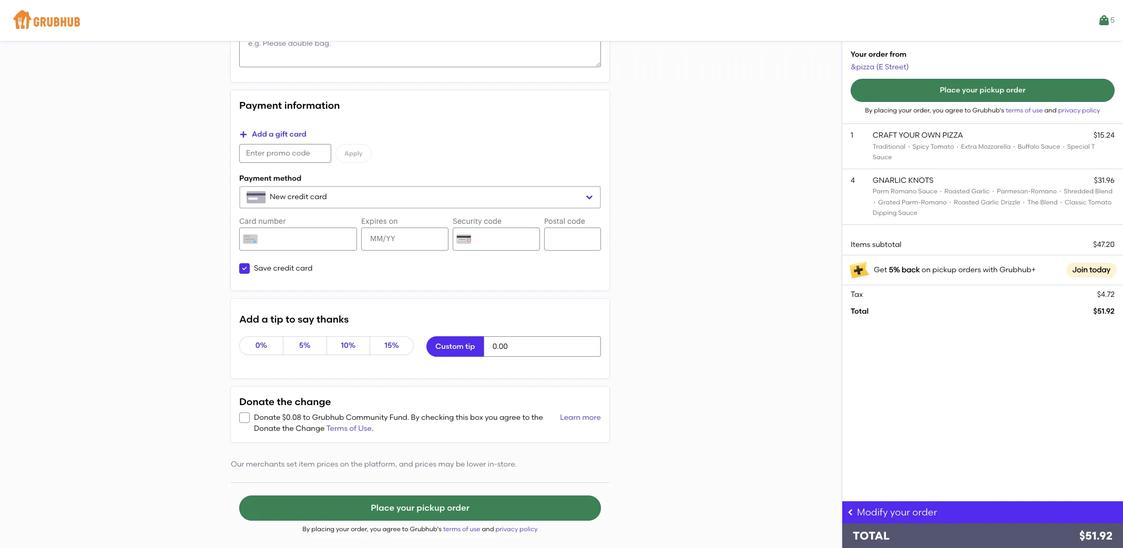 Task type: locate. For each thing, give the bounding box(es) containing it.
order
[[869, 50, 888, 59], [1007, 86, 1026, 95], [447, 504, 470, 514], [913, 507, 938, 519]]

blend down $31.96
[[1096, 188, 1113, 195]]

our
[[231, 460, 244, 469]]

a left gift
[[269, 130, 274, 139]]

1 vertical spatial place
[[371, 504, 395, 514]]

svg image
[[585, 193, 594, 202], [847, 509, 855, 517]]

0 horizontal spatial place your pickup order button
[[239, 496, 601, 521]]

terms of use .
[[326, 424, 374, 433]]

add up 0%
[[239, 314, 259, 326]]

1 vertical spatial terms of use link
[[443, 526, 482, 534]]

0 horizontal spatial policy
[[520, 526, 538, 534]]

1 vertical spatial grubhub's
[[410, 526, 442, 534]]

sauce
[[1041, 143, 1061, 150], [873, 154, 892, 161], [919, 188, 938, 195], [899, 209, 918, 217]]

1 horizontal spatial you
[[485, 414, 498, 423]]

from
[[890, 50, 907, 59]]

2 vertical spatial donate
[[254, 424, 281, 433]]

5%
[[889, 265, 900, 274], [299, 341, 311, 350]]

5% right "get"
[[889, 265, 900, 274]]

credit
[[288, 193, 309, 202], [273, 264, 294, 273]]

sauce down the "traditional"
[[873, 154, 892, 161]]

.
[[372, 424, 374, 433]]

1 horizontal spatial terms of use link
[[1006, 107, 1045, 114]]

on right back
[[922, 265, 931, 274]]

0 horizontal spatial privacy policy link
[[496, 526, 538, 534]]

add for add a gift card
[[252, 130, 267, 139]]

2 vertical spatial of
[[462, 526, 468, 534]]

tip inside custom tip "button"
[[466, 342, 475, 351]]

1 horizontal spatial of
[[462, 526, 468, 534]]

payment
[[239, 99, 282, 112], [239, 174, 272, 183]]

Pickup instructions text field
[[239, 30, 601, 67]]

0 horizontal spatial you
[[370, 526, 381, 534]]

0 horizontal spatial blend
[[1041, 199, 1058, 206]]

Amount text field
[[484, 337, 601, 357]]

0 horizontal spatial use
[[470, 526, 481, 534]]

1 vertical spatial place your pickup order button
[[239, 496, 601, 521]]

card
[[290, 130, 307, 139], [310, 193, 327, 202], [296, 264, 313, 273]]

thanks
[[317, 314, 349, 326]]

1 horizontal spatial place your pickup order button
[[851, 79, 1115, 102]]

1 vertical spatial terms
[[443, 526, 461, 534]]

tomato down pizza
[[931, 143, 954, 150]]

of for terms of use link corresponding to left privacy policy link
[[462, 526, 468, 534]]

may
[[438, 460, 454, 469]]

1 horizontal spatial by placing your order, you agree to grubhub's terms of use and privacy policy
[[865, 107, 1101, 114]]

traditional ∙ spicy tomato ∙ extra mozzarella ∙ buffalo sauce
[[873, 143, 1061, 150]]

0 vertical spatial credit
[[288, 193, 309, 202]]

the down $0.08
[[282, 424, 294, 433]]

0 vertical spatial place
[[940, 86, 961, 95]]

2 vertical spatial agree
[[383, 526, 401, 534]]

0 vertical spatial by placing your order, you agree to grubhub's terms of use and privacy policy
[[865, 107, 1101, 114]]

2 vertical spatial pickup
[[417, 504, 445, 514]]

1 horizontal spatial policy
[[1083, 107, 1101, 114]]

policy for privacy policy link to the right
[[1083, 107, 1101, 114]]

1 vertical spatial credit
[[273, 264, 294, 273]]

2 vertical spatial by
[[303, 526, 310, 534]]

svg image left add a gift card
[[239, 131, 248, 139]]

card right the new
[[310, 193, 327, 202]]

order inside your order from &pizza (e street)
[[869, 50, 888, 59]]

tip
[[270, 314, 283, 326], [466, 342, 475, 351]]

0 vertical spatial blend
[[1096, 188, 1113, 195]]

1 horizontal spatial tomato
[[1089, 199, 1112, 206]]

∙ left the
[[1022, 199, 1026, 206]]

1 horizontal spatial terms
[[1006, 107, 1024, 114]]

0 horizontal spatial 5%
[[299, 341, 311, 350]]

0 vertical spatial grubhub's
[[973, 107, 1005, 114]]

1 vertical spatial of
[[350, 424, 357, 433]]

sauce right buffalo
[[1041, 143, 1061, 150]]

$47.20
[[1094, 241, 1115, 250]]

parmesan-
[[997, 188, 1031, 195]]

1 vertical spatial by
[[411, 414, 420, 423]]

donate the change
[[239, 396, 331, 408]]

0 horizontal spatial tomato
[[931, 143, 954, 150]]

0 vertical spatial use
[[1033, 107, 1043, 114]]

add inside button
[[252, 130, 267, 139]]

0 vertical spatial roasted
[[945, 188, 970, 195]]

blend right the
[[1041, 199, 1058, 206]]

0 horizontal spatial grubhub's
[[410, 526, 442, 534]]

the
[[1028, 199, 1039, 206]]

1 vertical spatial svg image
[[847, 509, 855, 517]]

garlic
[[972, 188, 990, 195], [981, 199, 1000, 206]]

romano down knots
[[921, 199, 947, 206]]

sauce down parm-
[[899, 209, 918, 217]]

extra
[[961, 143, 977, 150]]

1 vertical spatial a
[[262, 314, 268, 326]]

1 vertical spatial payment
[[239, 174, 272, 183]]

∙ down traditional ∙ spicy tomato ∙ extra mozzarella ∙ buffalo sauce
[[939, 188, 943, 195]]

order,
[[914, 107, 931, 114], [351, 526, 369, 534]]

pickup for privacy policy link to the right
[[980, 86, 1005, 95]]

classic
[[1065, 199, 1087, 206]]

∙ down shredded
[[1058, 199, 1065, 206]]

you
[[933, 107, 944, 114], [485, 414, 498, 423], [370, 526, 381, 534]]

a up 0%
[[262, 314, 268, 326]]

use for terms of use link corresponding to left privacy policy link
[[470, 526, 481, 534]]

by
[[865, 107, 873, 114], [411, 414, 420, 423], [303, 526, 310, 534]]

romano
[[891, 188, 917, 195], [1031, 188, 1057, 195], [921, 199, 947, 206]]

1 vertical spatial by placing your order, you agree to grubhub's terms of use and privacy policy
[[303, 526, 538, 534]]

tomato
[[931, 143, 954, 150], [1089, 199, 1112, 206]]

0 vertical spatial a
[[269, 130, 274, 139]]

order, for terms of use link corresponding to left privacy policy link
[[351, 526, 369, 534]]

learn more
[[560, 414, 601, 423]]

place down platform,
[[371, 504, 395, 514]]

1 horizontal spatial romano
[[921, 199, 947, 206]]

1 vertical spatial privacy
[[496, 526, 518, 534]]

1 horizontal spatial and
[[482, 526, 494, 534]]

tomato inside classic tomato dipping sauce
[[1089, 199, 1112, 206]]

0 horizontal spatial a
[[262, 314, 268, 326]]

0 vertical spatial svg image
[[585, 193, 594, 202]]

change
[[296, 424, 325, 433]]

by checking this box you agree to the donate the change
[[254, 414, 543, 433]]

sauce down knots
[[919, 188, 938, 195]]

your
[[851, 50, 867, 59]]

gnarlic
[[873, 176, 907, 185]]

5% down say
[[299, 341, 311, 350]]

to inside by checking this box you agree to the donate the change
[[523, 414, 530, 423]]

you for terms of use link corresponding to left privacy policy link
[[370, 526, 381, 534]]

donate
[[239, 396, 275, 408], [254, 414, 281, 423], [254, 424, 281, 433]]

credit right the new
[[288, 193, 309, 202]]

1 horizontal spatial svg image
[[847, 509, 855, 517]]

total down modify
[[853, 530, 890, 543]]

add a tip to say thanks
[[239, 314, 349, 326]]

∙ up classic tomato dipping sauce in the top of the page
[[992, 188, 996, 195]]

2 horizontal spatial pickup
[[980, 86, 1005, 95]]

blend
[[1096, 188, 1113, 195], [1041, 199, 1058, 206]]

subtotal
[[873, 241, 902, 250]]

to
[[965, 107, 971, 114], [286, 314, 296, 326], [303, 414, 310, 423], [523, 414, 530, 423], [402, 526, 409, 534]]

1 horizontal spatial blend
[[1096, 188, 1113, 195]]

garlic up classic tomato dipping sauce in the top of the page
[[972, 188, 990, 195]]

1 horizontal spatial placing
[[874, 107, 897, 114]]

2 horizontal spatial you
[[933, 107, 944, 114]]

new
[[270, 193, 286, 202]]

2 vertical spatial and
[[482, 526, 494, 534]]

0 horizontal spatial placing
[[312, 526, 335, 534]]

your
[[962, 86, 978, 95], [899, 107, 912, 114], [397, 504, 415, 514], [891, 507, 911, 519], [336, 526, 349, 534]]

terms
[[1006, 107, 1024, 114], [443, 526, 461, 534]]

1 vertical spatial blend
[[1041, 199, 1058, 206]]

0 vertical spatial you
[[933, 107, 944, 114]]

parm
[[873, 188, 890, 195]]

tip left say
[[270, 314, 283, 326]]

join today
[[1073, 265, 1111, 274]]

privacy
[[1059, 107, 1081, 114], [496, 526, 518, 534]]

∙ left shredded
[[1059, 188, 1063, 195]]

∙ left t at the right of the page
[[1061, 143, 1068, 150]]

1 vertical spatial order,
[[351, 526, 369, 534]]

place up pizza
[[940, 86, 961, 95]]

1 vertical spatial policy
[[520, 526, 538, 534]]

∙
[[907, 143, 911, 150], [956, 143, 960, 150], [1013, 143, 1017, 150], [1061, 143, 1068, 150], [939, 188, 943, 195], [992, 188, 996, 195], [1059, 188, 1063, 195], [873, 199, 877, 206], [949, 199, 953, 206], [1022, 199, 1026, 206], [1058, 199, 1065, 206]]

add left gift
[[252, 130, 267, 139]]

card right gift
[[290, 130, 307, 139]]

privacy for left privacy policy link
[[496, 526, 518, 534]]

2 horizontal spatial by
[[865, 107, 873, 114]]

classic tomato dipping sauce
[[873, 199, 1112, 217]]

terms
[[326, 424, 348, 433]]

pickup for left privacy policy link
[[417, 504, 445, 514]]

1 horizontal spatial tip
[[466, 342, 475, 351]]

box
[[470, 414, 483, 423]]

tomato down $31.96
[[1089, 199, 1112, 206]]

back
[[902, 265, 920, 274]]

donate inside by checking this box you agree to the donate the change
[[254, 424, 281, 433]]

0 horizontal spatial terms
[[443, 526, 461, 534]]

of
[[1025, 107, 1031, 114], [350, 424, 357, 433], [462, 526, 468, 534]]

1 vertical spatial 5%
[[299, 341, 311, 350]]

orders
[[959, 265, 981, 274]]

card right save
[[296, 264, 313, 273]]

learn
[[560, 414, 581, 423]]

placing
[[874, 107, 897, 114], [312, 526, 335, 534]]

0 vertical spatial place your pickup order
[[940, 86, 1026, 95]]

0 vertical spatial placing
[[874, 107, 897, 114]]

1
[[851, 131, 854, 140]]

add for add a tip to say thanks
[[239, 314, 259, 326]]

custom tip button
[[427, 337, 484, 357]]

0 horizontal spatial pickup
[[417, 504, 445, 514]]

more
[[583, 414, 601, 423]]

tip right custom
[[466, 342, 475, 351]]

0 vertical spatial svg image
[[239, 131, 248, 139]]

1 horizontal spatial order,
[[914, 107, 931, 114]]

the
[[277, 396, 293, 408], [532, 414, 543, 423], [282, 424, 294, 433], [351, 460, 363, 469]]

0 vertical spatial terms
[[1006, 107, 1024, 114]]

1 vertical spatial card
[[310, 193, 327, 202]]

0 vertical spatial and
[[1045, 107, 1057, 114]]

roasted up classic tomato dipping sauce in the top of the page
[[945, 188, 970, 195]]

0 vertical spatial order,
[[914, 107, 931, 114]]

a inside button
[[269, 130, 274, 139]]

1 horizontal spatial by
[[411, 414, 420, 423]]

save credit card
[[254, 264, 313, 273]]

total down tax
[[851, 307, 869, 316]]

the left platform,
[[351, 460, 363, 469]]

1 horizontal spatial privacy
[[1059, 107, 1081, 114]]

placing for terms of use link associated with privacy policy link to the right
[[874, 107, 897, 114]]

1 vertical spatial use
[[470, 526, 481, 534]]

credit for save
[[273, 264, 294, 273]]

payment up add a gift card button
[[239, 99, 282, 112]]

1 vertical spatial placing
[[312, 526, 335, 534]]

romano down the gnarlic knots
[[891, 188, 917, 195]]

0 vertical spatial agree
[[945, 107, 964, 114]]

romano up the
[[1031, 188, 1057, 195]]

svg image left save
[[241, 266, 248, 272]]

∙ right parm-
[[949, 199, 953, 206]]

and for terms of use link associated with privacy policy link to the right
[[1045, 107, 1057, 114]]

your
[[899, 131, 920, 140]]

prices left may
[[415, 460, 437, 469]]

1 vertical spatial place your pickup order
[[371, 504, 470, 514]]

credit right save
[[273, 264, 294, 273]]

sauce inside special t sauce
[[873, 154, 892, 161]]

order, for terms of use link associated with privacy policy link to the right
[[914, 107, 931, 114]]

in-
[[488, 460, 498, 469]]

platform,
[[364, 460, 397, 469]]

2 payment from the top
[[239, 174, 272, 183]]

today
[[1090, 265, 1111, 274]]

agree inside by checking this box you agree to the donate the change
[[500, 414, 521, 423]]

roasted left drizzle
[[954, 199, 980, 206]]

1 vertical spatial garlic
[[981, 199, 1000, 206]]

5% inside button
[[299, 341, 311, 350]]

0% button
[[239, 337, 283, 356]]

prices right item
[[317, 460, 338, 469]]

total
[[851, 307, 869, 316], [853, 530, 890, 543]]

svg image
[[239, 131, 248, 139], [241, 266, 248, 272]]

the left the 'learn' on the bottom of page
[[532, 414, 543, 423]]

payment up the new
[[239, 174, 272, 183]]

1 prices from the left
[[317, 460, 338, 469]]

2 horizontal spatial and
[[1045, 107, 1057, 114]]

1 vertical spatial pickup
[[933, 265, 957, 274]]

spicy
[[913, 143, 929, 150]]

1 horizontal spatial on
[[922, 265, 931, 274]]

∙ down your
[[907, 143, 911, 150]]

a for gift
[[269, 130, 274, 139]]

1 payment from the top
[[239, 99, 282, 112]]

10% button
[[326, 337, 370, 356]]

garlic left drizzle
[[981, 199, 1000, 206]]

0 horizontal spatial romano
[[891, 188, 917, 195]]

1 vertical spatial tip
[[466, 342, 475, 351]]

save
[[254, 264, 271, 273]]

0 vertical spatial policy
[[1083, 107, 1101, 114]]

lower
[[467, 460, 486, 469]]

on left platform,
[[340, 460, 349, 469]]

1 horizontal spatial a
[[269, 130, 274, 139]]

$15.24
[[1094, 131, 1115, 140]]

0 vertical spatial privacy policy link
[[1059, 107, 1101, 114]]

use for terms of use link associated with privacy policy link to the right
[[1033, 107, 1043, 114]]

4
[[851, 176, 855, 185]]

fund.
[[390, 414, 409, 423]]

0 vertical spatial terms of use link
[[1006, 107, 1045, 114]]

$31.96
[[1095, 176, 1115, 185]]

2 horizontal spatial agree
[[945, 107, 964, 114]]

1 vertical spatial tomato
[[1089, 199, 1112, 206]]

1 horizontal spatial grubhub's
[[973, 107, 1005, 114]]

0 horizontal spatial privacy
[[496, 526, 518, 534]]

1 vertical spatial svg image
[[241, 266, 248, 272]]



Task type: vqa. For each thing, say whether or not it's contained in the screenshot.


Task type: describe. For each thing, give the bounding box(es) containing it.
community
[[346, 414, 388, 423]]

custom tip
[[436, 342, 475, 351]]

terms of use link
[[326, 424, 372, 433]]

modify
[[857, 507, 888, 519]]

items subtotal
[[851, 241, 902, 250]]

2 horizontal spatial romano
[[1031, 188, 1057, 195]]

of for terms of use link associated with privacy policy link to the right
[[1025, 107, 1031, 114]]

grubhub
[[312, 414, 344, 423]]

card inside add a gift card button
[[290, 130, 307, 139]]

1 vertical spatial and
[[399, 460, 413, 469]]

a for tip
[[262, 314, 268, 326]]

special
[[1068, 143, 1090, 150]]

buffalo
[[1018, 143, 1040, 150]]

∙ left extra
[[956, 143, 960, 150]]

donate for donate the change
[[239, 396, 275, 408]]

10%
[[341, 341, 356, 350]]

5
[[1111, 16, 1115, 25]]

0 horizontal spatial by
[[303, 526, 310, 534]]

main navigation navigation
[[0, 0, 1124, 41]]

0 horizontal spatial tip
[[270, 314, 283, 326]]

craft your own pizza
[[873, 131, 964, 140]]

parm romano sauce ∙ roasted garlic ∙ parmesan-romano ∙ shredded blend ∙ grated parm-romano ∙ roasted garlic drizzle ∙ the blend
[[873, 188, 1113, 206]]

0 horizontal spatial svg image
[[585, 193, 594, 202]]

1 vertical spatial $51.92
[[1080, 530, 1113, 543]]

policy for left privacy policy link
[[520, 526, 538, 534]]

card for save credit card
[[296, 264, 313, 273]]

gift
[[276, 130, 288, 139]]

own
[[922, 131, 941, 140]]

$4.72
[[1098, 290, 1115, 299]]

special t sauce
[[873, 143, 1096, 161]]

0 vertical spatial total
[[851, 307, 869, 316]]

dipping
[[873, 209, 897, 217]]

by placing your order, you agree to grubhub's terms of use and privacy policy for terms of use link associated with privacy policy link to the right
[[865, 107, 1101, 114]]

merchants
[[246, 460, 285, 469]]

apply button
[[336, 144, 372, 163]]

drizzle
[[1001, 199, 1021, 206]]

get 5% back on pickup orders with grubhub+
[[874, 265, 1036, 274]]

1 horizontal spatial pickup
[[933, 265, 957, 274]]

donate $0.08 to grubhub community fund.
[[254, 414, 411, 423]]

&pizza
[[851, 62, 875, 71]]

15%
[[385, 341, 399, 350]]

placing for terms of use link corresponding to left privacy policy link
[[312, 526, 335, 534]]

modify your order
[[857, 507, 938, 519]]

sauce inside classic tomato dipping sauce
[[899, 209, 918, 217]]

1 vertical spatial total
[[853, 530, 890, 543]]

be
[[456, 460, 465, 469]]

street)
[[885, 62, 909, 71]]

Promo code text field
[[239, 144, 331, 163]]

set
[[286, 460, 297, 469]]

gnarlic knots
[[873, 176, 934, 185]]

with
[[983, 265, 998, 274]]

and for terms of use link corresponding to left privacy policy link
[[482, 526, 494, 534]]

5 button
[[1098, 11, 1115, 30]]

knots
[[909, 176, 934, 185]]

craft
[[873, 131, 898, 140]]

1 horizontal spatial privacy policy link
[[1059, 107, 1101, 114]]

grubhub's for left privacy policy link
[[410, 526, 442, 534]]

mozzarella
[[979, 143, 1011, 150]]

place your pickup order button for terms of use link associated with privacy policy link to the right
[[851, 79, 1115, 102]]

0 vertical spatial $51.92
[[1094, 307, 1115, 316]]

0 vertical spatial garlic
[[972, 188, 990, 195]]

sauce inside parm romano sauce ∙ roasted garlic ∙ parmesan-romano ∙ shredded blend ∙ grated parm-romano ∙ roasted garlic drizzle ∙ the blend
[[919, 188, 938, 195]]

shredded
[[1064, 188, 1094, 195]]

&pizza (e street) link
[[851, 62, 909, 71]]

5% button
[[283, 337, 327, 356]]

custom
[[436, 342, 464, 351]]

you inside by checking this box you agree to the donate the change
[[485, 414, 498, 423]]

checking
[[421, 414, 454, 423]]

information
[[284, 99, 340, 112]]

change
[[295, 396, 331, 408]]

∙ down parm
[[873, 199, 877, 206]]

agree for terms of use link associated with privacy policy link to the right
[[945, 107, 964, 114]]

apply
[[345, 150, 363, 157]]

place your pickup order for terms of use link associated with privacy policy link to the right
[[940, 86, 1026, 95]]

join
[[1073, 265, 1088, 274]]

payment method
[[239, 174, 302, 183]]

tax
[[851, 290, 863, 299]]

1 horizontal spatial place
[[940, 86, 961, 95]]

credit for new
[[288, 193, 309, 202]]

by placing your order, you agree to grubhub's terms of use and privacy policy for terms of use link corresponding to left privacy policy link
[[303, 526, 538, 534]]

0 horizontal spatial on
[[340, 460, 349, 469]]

say
[[298, 314, 314, 326]]

0 horizontal spatial of
[[350, 424, 357, 433]]

0 vertical spatial by
[[865, 107, 873, 114]]

(e
[[877, 62, 883, 71]]

your order from &pizza (e street)
[[851, 50, 909, 71]]

15% button
[[370, 337, 414, 356]]

this
[[456, 414, 468, 423]]

method
[[273, 174, 302, 183]]

0 horizontal spatial place
[[371, 504, 395, 514]]

our merchants set item prices on the platform, and prices may be lower in-store.
[[231, 460, 517, 469]]

place your pickup order for terms of use link corresponding to left privacy policy link
[[371, 504, 470, 514]]

∙ left buffalo
[[1013, 143, 1017, 150]]

1 vertical spatial roasted
[[954, 199, 980, 206]]

item
[[299, 460, 315, 469]]

use
[[358, 424, 372, 433]]

subscription badge image
[[849, 260, 870, 281]]

grubhub's for privacy policy link to the right
[[973, 107, 1005, 114]]

pizza
[[943, 131, 964, 140]]

new credit card
[[270, 193, 327, 202]]

the up $0.08
[[277, 396, 293, 408]]

you for terms of use link associated with privacy policy link to the right
[[933, 107, 944, 114]]

terms of use link for privacy policy link to the right
[[1006, 107, 1045, 114]]

place your pickup order button for terms of use link corresponding to left privacy policy link
[[239, 496, 601, 521]]

$0.08
[[282, 414, 301, 423]]

payment for payment method
[[239, 174, 272, 183]]

items
[[851, 241, 871, 250]]

grubhub+
[[1000, 265, 1036, 274]]

t
[[1092, 143, 1096, 150]]

privacy for privacy policy link to the right
[[1059, 107, 1081, 114]]

agree for terms of use link corresponding to left privacy policy link
[[383, 526, 401, 534]]

0 vertical spatial 5%
[[889, 265, 900, 274]]

card for new credit card
[[310, 193, 327, 202]]

by inside by checking this box you agree to the donate the change
[[411, 414, 420, 423]]

svg image inside add a gift card button
[[239, 131, 248, 139]]

0%
[[255, 341, 267, 350]]

donate for donate $0.08 to grubhub community fund.
[[254, 414, 281, 423]]

learn more link
[[558, 413, 601, 435]]

payment for payment information
[[239, 99, 282, 112]]

get
[[874, 265, 888, 274]]

2 prices from the left
[[415, 460, 437, 469]]

terms of use link for left privacy policy link
[[443, 526, 482, 534]]

grated
[[879, 199, 901, 206]]



